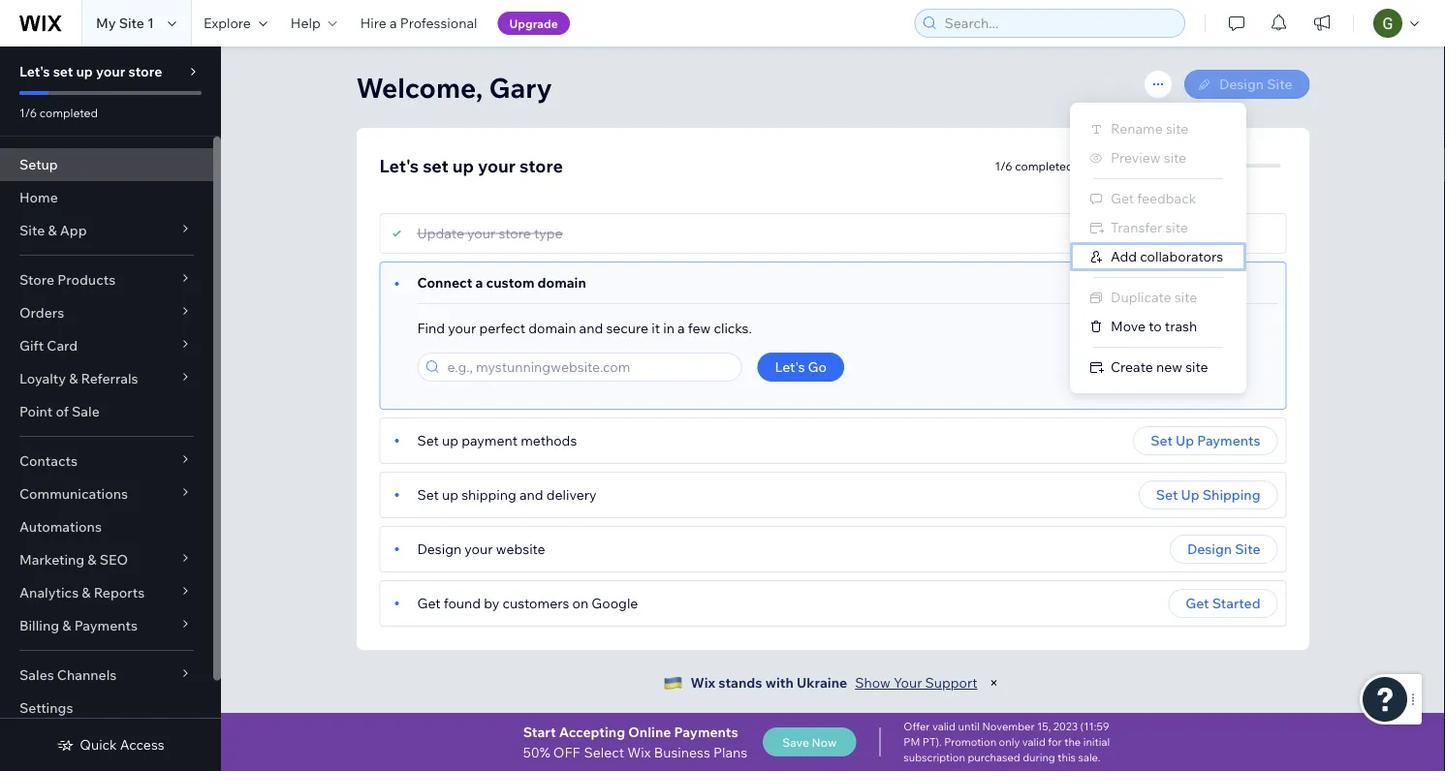Task type: locate. For each thing, give the bounding box(es) containing it.
& left reports
[[82, 585, 91, 602]]

loyalty & referrals button
[[0, 363, 213, 396]]

show your support button
[[855, 675, 978, 692]]

get up transfer
[[1111, 190, 1135, 207]]

1 vertical spatial and
[[520, 487, 544, 504]]

a right hire
[[390, 15, 397, 32]]

referrals
[[81, 370, 138, 387]]

completed up setup
[[40, 105, 98, 120]]

0 vertical spatial completed
[[40, 105, 98, 120]]

1 vertical spatial domain
[[529, 320, 576, 337]]

& left 'seo'
[[88, 552, 97, 569]]

1 vertical spatial design site
[[1188, 541, 1261, 558]]

store inside sidebar element
[[128, 63, 162, 80]]

save now
[[783, 736, 837, 750]]

explore
[[204, 15, 251, 32]]

start accepting online payments 50% off select wix business plans
[[523, 724, 748, 761]]

1/6 inside sidebar element
[[19, 105, 37, 120]]

0 horizontal spatial valid
[[933, 721, 956, 734]]

1 vertical spatial set
[[423, 155, 449, 176]]

started
[[1213, 595, 1261, 612]]

let's left go
[[775, 359, 805, 376]]

your
[[96, 63, 125, 80], [478, 155, 516, 176], [467, 225, 496, 242], [448, 320, 476, 337], [465, 541, 493, 558]]

store down "1"
[[128, 63, 162, 80]]

access
[[120, 737, 165, 754]]

up left shipping
[[1182, 487, 1200, 504]]

marketing
[[19, 552, 85, 569]]

sales
[[19, 667, 54, 684]]

1 vertical spatial a
[[476, 274, 483, 291]]

1 horizontal spatial payments
[[675, 724, 739, 741]]

rename
[[1111, 120, 1163, 137]]

up inside sidebar element
[[76, 63, 93, 80]]

& left app
[[48, 222, 57, 239]]

0 vertical spatial store
[[128, 63, 162, 80]]

0 horizontal spatial 1/6
[[19, 105, 37, 120]]

a
[[390, 15, 397, 32], [476, 274, 483, 291], [678, 320, 685, 337]]

menu containing rename site
[[1071, 114, 1247, 382]]

transfer site
[[1111, 219, 1189, 236]]

connect a custom domain
[[417, 274, 587, 291]]

1 horizontal spatial completed
[[1016, 159, 1074, 173]]

set
[[417, 432, 439, 449], [1151, 432, 1173, 449], [417, 487, 439, 504], [1157, 487, 1179, 504]]

design up found at the bottom
[[417, 541, 462, 558]]

menu
[[1071, 114, 1247, 382]]

sidebar element
[[0, 47, 221, 772]]

a for professional
[[390, 15, 397, 32]]

up up setup link
[[76, 63, 93, 80]]

transfer
[[1111, 219, 1163, 236]]

get left found at the bottom
[[417, 595, 441, 612]]

until
[[959, 721, 980, 734]]

payments down analytics & reports popup button
[[74, 618, 138, 635]]

1 horizontal spatial let's set up your store
[[380, 155, 563, 176]]

0 horizontal spatial let's
[[19, 63, 50, 80]]

domain for custom
[[538, 274, 587, 291]]

a for custom
[[476, 274, 483, 291]]

let's inside sidebar element
[[19, 63, 50, 80]]

Search... field
[[939, 10, 1179, 37]]

professional
[[400, 15, 478, 32]]

find your perfect domain and secure it in a few clicks.
[[417, 320, 752, 337]]

point of sale link
[[0, 396, 213, 429]]

set up update
[[423, 155, 449, 176]]

create new site
[[1111, 359, 1209, 376]]

your for find
[[448, 320, 476, 337]]

1 horizontal spatial a
[[476, 274, 483, 291]]

2 horizontal spatial get
[[1186, 595, 1210, 612]]

delivery
[[547, 487, 597, 504]]

& right loyalty
[[69, 370, 78, 387]]

your right find
[[448, 320, 476, 337]]

1 horizontal spatial wix
[[691, 675, 716, 692]]

design
[[1220, 76, 1265, 93], [417, 541, 462, 558], [1188, 541, 1233, 558]]

store
[[128, 63, 162, 80], [520, 155, 563, 176], [499, 225, 531, 242]]

payments up business
[[675, 724, 739, 741]]

0 horizontal spatial let's set up your store
[[19, 63, 162, 80]]

sale
[[72, 403, 100, 420]]

50%
[[523, 744, 551, 761]]

sales channels button
[[0, 659, 213, 692]]

0 vertical spatial wix
[[691, 675, 716, 692]]

hire a professional
[[360, 15, 478, 32]]

design down set up shipping button
[[1188, 541, 1233, 558]]

& for analytics
[[82, 585, 91, 602]]

add
[[1111, 248, 1138, 265]]

settings
[[19, 700, 73, 717]]

site up preview site button
[[1167, 120, 1189, 137]]

0 horizontal spatial set
[[53, 63, 73, 80]]

show
[[855, 675, 891, 692]]

site
[[1167, 120, 1189, 137], [1164, 149, 1187, 166], [1166, 219, 1189, 236], [1175, 289, 1198, 306], [1186, 359, 1209, 376]]

site for rename site
[[1167, 120, 1189, 137]]

0 horizontal spatial wix
[[628, 744, 651, 761]]

let's go button
[[758, 353, 845, 382]]

billing & payments button
[[0, 610, 213, 643]]

0 vertical spatial a
[[390, 15, 397, 32]]

a left custom
[[476, 274, 483, 291]]

site down rename site 'button'
[[1164, 149, 1187, 166]]

0 horizontal spatial get
[[417, 595, 441, 612]]

design site inside button
[[1188, 541, 1261, 558]]

perfect
[[480, 320, 526, 337]]

1 horizontal spatial valid
[[1023, 736, 1046, 750]]

0 vertical spatial payments
[[1198, 432, 1261, 449]]

& right billing
[[62, 618, 71, 635]]

for
[[1049, 736, 1063, 750]]

let's up update
[[380, 155, 419, 176]]

site for preview site
[[1164, 149, 1187, 166]]

support
[[926, 675, 978, 692]]

1 horizontal spatial and
[[580, 320, 603, 337]]

get for get started
[[1186, 595, 1210, 612]]

create
[[1111, 359, 1154, 376]]

completed inside sidebar element
[[40, 105, 98, 120]]

store up type on the top left of page
[[520, 155, 563, 176]]

0 vertical spatial 1/6
[[19, 105, 37, 120]]

0 vertical spatial 1/6 completed
[[19, 105, 98, 120]]

0 horizontal spatial completed
[[40, 105, 98, 120]]

and left delivery
[[520, 487, 544, 504]]

your left 'website'
[[465, 541, 493, 558]]

site inside 'button'
[[1167, 120, 1189, 137]]

0 vertical spatial domain
[[538, 274, 587, 291]]

1 vertical spatial wix
[[628, 744, 651, 761]]

2 vertical spatial payments
[[675, 724, 739, 741]]

update
[[417, 225, 464, 242]]

up for shipping
[[1182, 487, 1200, 504]]

get left started
[[1186, 595, 1210, 612]]

1 vertical spatial valid
[[1023, 736, 1046, 750]]

store left type on the top left of page
[[499, 225, 531, 242]]

and left "secure"
[[580, 320, 603, 337]]

get feedback
[[1111, 190, 1197, 207]]

0 vertical spatial let's set up your store
[[19, 63, 162, 80]]

completed left preview
[[1016, 159, 1074, 173]]

0 vertical spatial set
[[53, 63, 73, 80]]

help button
[[279, 0, 349, 47]]

contacts
[[19, 453, 78, 470]]

move to trash button
[[1071, 312, 1247, 341]]

2 vertical spatial let's
[[775, 359, 805, 376]]

your
[[894, 675, 923, 692]]

let's set up your store down my
[[19, 63, 162, 80]]

1 vertical spatial let's set up your store
[[380, 155, 563, 176]]

1/6
[[19, 105, 37, 120], [995, 159, 1013, 173]]

design up rename site 'button'
[[1220, 76, 1265, 93]]

in
[[663, 320, 675, 337]]

site inside dropdown button
[[19, 222, 45, 239]]

1 vertical spatial 1/6 completed
[[995, 159, 1074, 173]]

during
[[1023, 752, 1056, 765]]

design inside button
[[1188, 541, 1233, 558]]

payments inside start accepting online payments 50% off select wix business plans
[[675, 724, 739, 741]]

site right new
[[1186, 359, 1209, 376]]

valid up during
[[1023, 736, 1046, 750]]

wix down online
[[628, 744, 651, 761]]

shipping
[[462, 487, 517, 504]]

rename site button
[[1071, 114, 1247, 144]]

site up collaborators
[[1166, 219, 1189, 236]]

domain right perfect
[[529, 320, 576, 337]]

0 vertical spatial up
[[1176, 432, 1195, 449]]

& for loyalty
[[69, 370, 78, 387]]

get inside button
[[1186, 595, 1210, 612]]

gift
[[19, 337, 44, 354]]

2 vertical spatial a
[[678, 320, 685, 337]]

set up payments
[[1151, 432, 1261, 449]]

& inside popup button
[[82, 585, 91, 602]]

customers
[[503, 595, 570, 612]]

1 vertical spatial let's
[[380, 155, 419, 176]]

plans
[[714, 744, 748, 761]]

valid
[[933, 721, 956, 734], [1023, 736, 1046, 750]]

online
[[629, 724, 672, 741]]

sales channels
[[19, 667, 117, 684]]

payments for billing & payments
[[74, 618, 138, 635]]

valid up pt).
[[933, 721, 956, 734]]

your down my
[[96, 63, 125, 80]]

get inside button
[[1111, 190, 1135, 207]]

payments inside billing & payments popup button
[[74, 618, 138, 635]]

your right update
[[467, 225, 496, 242]]

automations link
[[0, 511, 213, 544]]

marketing & seo button
[[0, 544, 213, 577]]

billing & payments
[[19, 618, 138, 635]]

design your website
[[417, 541, 546, 558]]

store
[[19, 272, 54, 288]]

your for design
[[465, 541, 493, 558]]

domain up find your perfect domain and secure it in a few clicks.
[[538, 274, 587, 291]]

2 horizontal spatial payments
[[1198, 432, 1261, 449]]

point
[[19, 403, 53, 420]]

0 horizontal spatial payments
[[74, 618, 138, 635]]

2 horizontal spatial let's
[[775, 359, 805, 376]]

site up 'trash'
[[1175, 289, 1198, 306]]

1 horizontal spatial get
[[1111, 190, 1135, 207]]

billing
[[19, 618, 59, 635]]

wix left stands at the bottom
[[691, 675, 716, 692]]

duplicate site button
[[1071, 283, 1247, 312]]

let's set up your store up update your store type
[[380, 155, 563, 176]]

offer valid until november 15, 2023 (11:59 pm pt). promotion only valid for the initial subscription purchased during this sale.
[[904, 721, 1111, 765]]

gift card button
[[0, 330, 213, 363]]

offer
[[904, 721, 930, 734]]

set for set up payment methods
[[417, 432, 439, 449]]

upgrade
[[510, 16, 558, 31]]

analytics & reports button
[[0, 577, 213, 610]]

0 vertical spatial and
[[580, 320, 603, 337]]

get feedback button
[[1071, 184, 1247, 213]]

and
[[580, 320, 603, 337], [520, 487, 544, 504]]

up up set up shipping
[[1176, 432, 1195, 449]]

payments up shipping
[[1198, 432, 1261, 449]]

set up setup
[[53, 63, 73, 80]]

0 horizontal spatial a
[[390, 15, 397, 32]]

1 vertical spatial up
[[1182, 487, 1200, 504]]

0 horizontal spatial 1/6 completed
[[19, 105, 98, 120]]

get started
[[1186, 595, 1261, 612]]

upgrade button
[[498, 12, 570, 35]]

1 horizontal spatial 1/6
[[995, 159, 1013, 173]]

1 vertical spatial payments
[[74, 618, 138, 635]]

&
[[48, 222, 57, 239], [69, 370, 78, 387], [88, 552, 97, 569], [82, 585, 91, 602], [62, 618, 71, 635]]

0 vertical spatial let's
[[19, 63, 50, 80]]

& inside popup button
[[62, 618, 71, 635]]

& for billing
[[62, 618, 71, 635]]

collaborators
[[1141, 248, 1224, 265]]

payments inside set up payments button
[[1198, 432, 1261, 449]]

payments
[[1198, 432, 1261, 449], [74, 618, 138, 635], [675, 724, 739, 741]]

a right in
[[678, 320, 685, 337]]

0 vertical spatial valid
[[933, 721, 956, 734]]

let's set up your store
[[19, 63, 162, 80], [380, 155, 563, 176]]

let's up setup
[[19, 63, 50, 80]]



Task type: vqa. For each thing, say whether or not it's contained in the screenshot.
the 'Multilingual'
no



Task type: describe. For each thing, give the bounding box(es) containing it.
subscription
[[904, 752, 966, 765]]

get for get feedback
[[1111, 190, 1135, 207]]

found
[[444, 595, 481, 612]]

0 vertical spatial design site
[[1220, 76, 1293, 93]]

preview site
[[1111, 149, 1187, 166]]

seo
[[100, 552, 128, 569]]

select
[[584, 744, 625, 761]]

analytics & reports
[[19, 585, 145, 602]]

2 vertical spatial store
[[499, 225, 531, 242]]

& for marketing
[[88, 552, 97, 569]]

few
[[688, 320, 711, 337]]

my site 1
[[96, 15, 154, 32]]

update your store type
[[417, 225, 563, 242]]

set for set up shipping and delivery
[[417, 487, 439, 504]]

store products
[[19, 272, 116, 288]]

marketing & seo
[[19, 552, 128, 569]]

stands
[[719, 675, 763, 692]]

channels
[[57, 667, 117, 684]]

clicks.
[[714, 320, 752, 337]]

payment
[[462, 432, 518, 449]]

1
[[147, 15, 154, 32]]

1 horizontal spatial 1/6 completed
[[995, 159, 1074, 173]]

site & app button
[[0, 214, 213, 247]]

now
[[812, 736, 837, 750]]

preview
[[1111, 149, 1161, 166]]

quick access
[[80, 737, 165, 754]]

set inside sidebar element
[[53, 63, 73, 80]]

my
[[96, 15, 116, 32]]

site for duplicate site
[[1175, 289, 1198, 306]]

create new site button
[[1071, 353, 1247, 382]]

move
[[1111, 318, 1146, 335]]

store products button
[[0, 264, 213, 297]]

accepting
[[559, 724, 626, 741]]

off
[[554, 744, 580, 761]]

go
[[808, 359, 827, 376]]

orders
[[19, 304, 64, 321]]

get started button
[[1169, 590, 1279, 619]]

promotion
[[945, 736, 997, 750]]

hire a professional link
[[349, 0, 489, 47]]

e.g., mystunningwebsite.com field
[[442, 354, 736, 381]]

up up update
[[453, 155, 474, 176]]

reports
[[94, 585, 145, 602]]

secure
[[606, 320, 649, 337]]

wix stands with ukraine show your support
[[691, 675, 978, 692]]

gift card
[[19, 337, 78, 354]]

set for set up shipping
[[1157, 487, 1179, 504]]

initial
[[1084, 736, 1111, 750]]

site for transfer site
[[1166, 219, 1189, 236]]

home
[[19, 189, 58, 206]]

communications
[[19, 486, 128, 503]]

your inside sidebar element
[[96, 63, 125, 80]]

1/6 completed inside sidebar element
[[19, 105, 98, 120]]

sale.
[[1079, 752, 1101, 765]]

move to trash
[[1111, 318, 1198, 335]]

get found by customers on google
[[417, 595, 639, 612]]

november
[[983, 721, 1035, 734]]

welcome, gary
[[356, 70, 552, 104]]

preview site button
[[1071, 144, 1247, 173]]

2 horizontal spatial a
[[678, 320, 685, 337]]

rename site
[[1111, 120, 1189, 137]]

payments for set up payments
[[1198, 432, 1261, 449]]

by
[[484, 595, 500, 612]]

up left payment
[[442, 432, 459, 449]]

1 vertical spatial store
[[520, 155, 563, 176]]

of
[[56, 403, 69, 420]]

1 horizontal spatial set
[[423, 155, 449, 176]]

your for update
[[467, 225, 496, 242]]

0 horizontal spatial and
[[520, 487, 544, 504]]

let's inside button
[[775, 359, 805, 376]]

gary
[[489, 70, 552, 104]]

1 vertical spatial 1/6
[[995, 159, 1013, 173]]

1 horizontal spatial let's
[[380, 155, 419, 176]]

to
[[1149, 318, 1162, 335]]

new
[[1157, 359, 1183, 376]]

1 vertical spatial completed
[[1016, 159, 1074, 173]]

loyalty
[[19, 370, 66, 387]]

methods
[[521, 432, 577, 449]]

15,
[[1038, 721, 1051, 734]]

shipping
[[1203, 487, 1261, 504]]

wix inside start accepting online payments 50% off select wix business plans
[[628, 744, 651, 761]]

setup
[[19, 156, 58, 173]]

pt).
[[923, 736, 942, 750]]

2023
[[1054, 721, 1078, 734]]

up left shipping
[[442, 487, 459, 504]]

your up update your store type
[[478, 155, 516, 176]]

site inside button
[[1236, 541, 1261, 558]]

contacts button
[[0, 445, 213, 478]]

it
[[652, 320, 660, 337]]

get for get found by customers on google
[[417, 595, 441, 612]]

card
[[47, 337, 78, 354]]

add collaborators button
[[1071, 242, 1247, 272]]

up for payments
[[1176, 432, 1195, 449]]

business
[[654, 744, 711, 761]]

help
[[291, 15, 321, 32]]

duplicate site
[[1111, 289, 1198, 306]]

app
[[60, 222, 87, 239]]

set for set up payments
[[1151, 432, 1173, 449]]

design site button
[[1170, 535, 1279, 564]]

start
[[523, 724, 556, 741]]

with
[[766, 675, 794, 692]]

save
[[783, 736, 810, 750]]

ukraine
[[797, 675, 848, 692]]

welcome,
[[356, 70, 483, 104]]

let's set up your store inside sidebar element
[[19, 63, 162, 80]]

site & app
[[19, 222, 87, 239]]

domain for perfect
[[529, 320, 576, 337]]

custom
[[486, 274, 535, 291]]

& for site
[[48, 222, 57, 239]]



